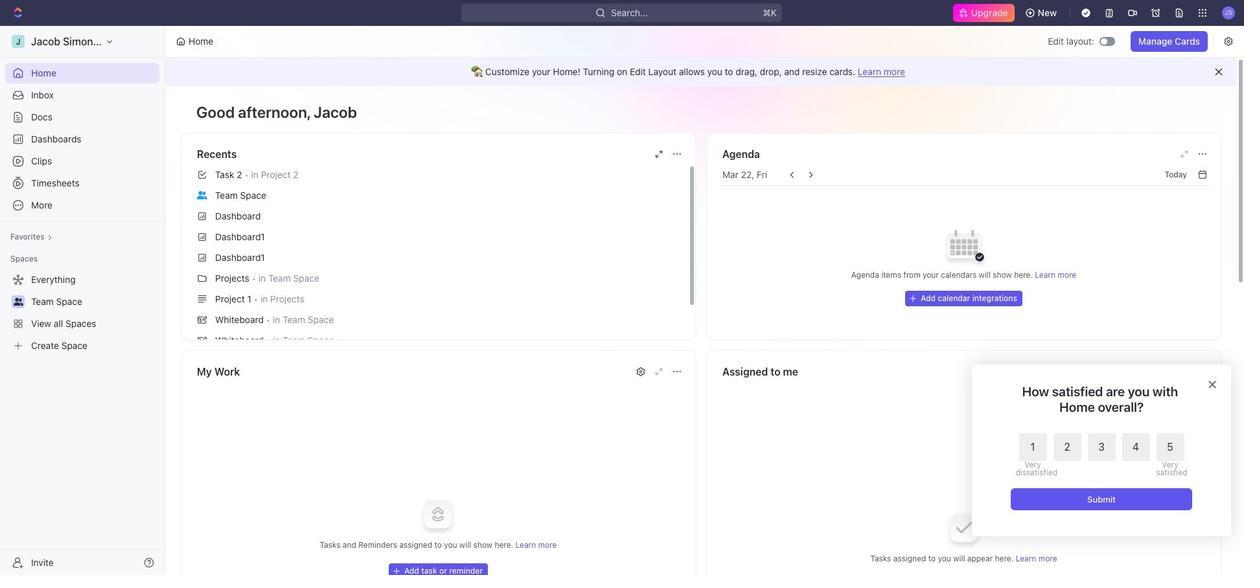 Task type: locate. For each thing, give the bounding box(es) containing it.
1 horizontal spatial user group image
[[197, 191, 207, 199]]

dialog
[[972, 365, 1231, 537]]

alert
[[165, 58, 1237, 86]]

option group
[[1016, 434, 1184, 477]]

user group image inside sidebar navigation
[[13, 298, 23, 306]]

tree
[[5, 270, 159, 356]]

jacob simon's workspace, , element
[[12, 35, 25, 48]]

1 vertical spatial user group image
[[13, 298, 23, 306]]

0 horizontal spatial user group image
[[13, 298, 23, 306]]

user group image
[[197, 191, 207, 199], [13, 298, 23, 306]]

tree inside sidebar navigation
[[5, 270, 159, 356]]



Task type: vqa. For each thing, say whether or not it's contained in the screenshot.
THE ENGINEERING & PRODUCT button
no



Task type: describe. For each thing, give the bounding box(es) containing it.
0 vertical spatial user group image
[[197, 191, 207, 199]]

sidebar navigation
[[0, 26, 168, 575]]



